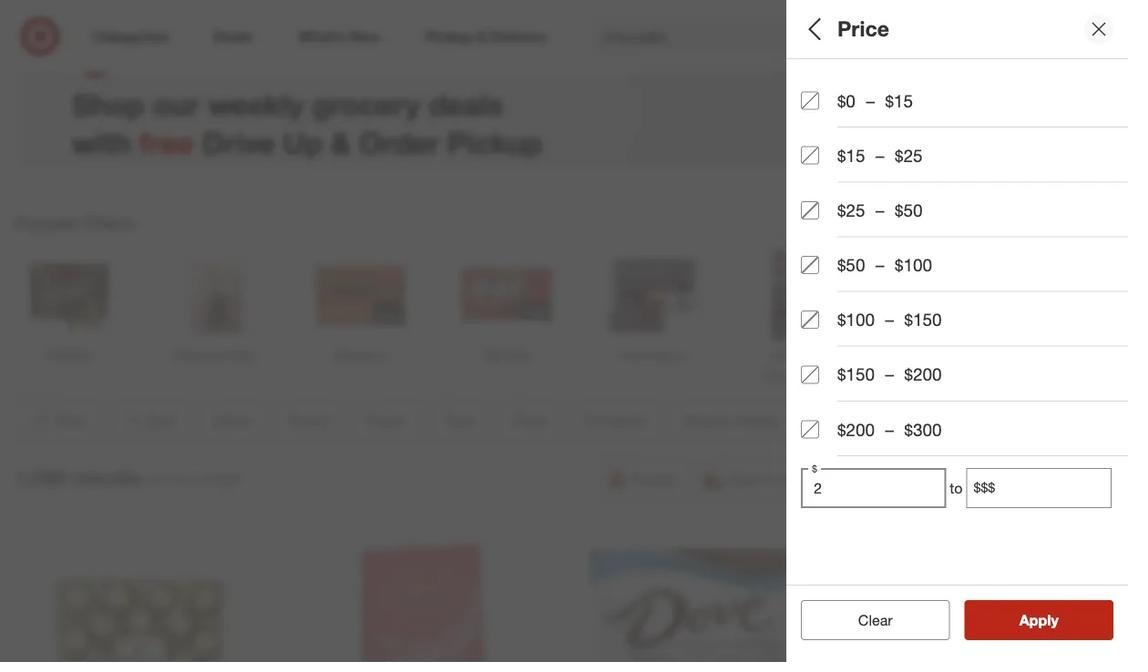 Task type: locate. For each thing, give the bounding box(es) containing it.
brand
[[801, 135, 851, 156]]

clear
[[849, 612, 884, 629], [859, 612, 893, 629]]

peanut
[[962, 223, 1002, 239]]

$0
[[838, 90, 856, 111]]

order
[[359, 125, 439, 160]]

all filters
[[801, 16, 889, 42]]

1 horizontal spatial $25
[[895, 145, 923, 166]]

popular filters
[[15, 212, 134, 233]]

0 horizontal spatial &
[[331, 125, 351, 160]]

clear all button
[[801, 601, 950, 641]]

$150
[[905, 310, 942, 331], [838, 364, 875, 385]]

$25 left ghirardelli;
[[895, 145, 923, 166]]

dietary
[[801, 461, 861, 482]]

$15 right $0 on the right top of the page
[[886, 90, 913, 111]]

0 horizontal spatial $100
[[838, 310, 875, 331]]

occasion button
[[801, 378, 1129, 442]]

see
[[1001, 612, 1027, 629]]

brownie;
[[801, 223, 851, 239]]

filters
[[832, 16, 889, 42]]

search
[[885, 29, 929, 47]]

results left for
[[73, 465, 141, 491]]

clear inside 'button'
[[849, 612, 884, 629]]

1,090 results for "chocolate"
[[15, 465, 245, 491]]

deals
[[801, 78, 848, 99]]

& inside ◎deals shop our weekly grocery deals with free drive up & order pickup
[[331, 125, 351, 160]]

clear inside button
[[859, 612, 893, 629]]

needs
[[866, 461, 919, 482]]

$50
[[895, 200, 923, 221], [838, 255, 866, 276]]

$100 up chocolates;
[[895, 255, 933, 276]]

$50  –  $100 checkbox
[[801, 256, 820, 274]]

2 clear from the left
[[859, 612, 893, 629]]

popular
[[15, 212, 78, 233]]

clear for clear
[[859, 612, 893, 629]]

$100  –  $150 checkbox
[[801, 311, 820, 329]]

kat;
[[1018, 159, 1041, 175]]

0 horizontal spatial $50
[[838, 255, 866, 276]]

results for see
[[1031, 612, 1078, 629]]

cream;
[[917, 223, 959, 239]]

$15
[[886, 90, 913, 111], [838, 145, 866, 166]]

0 horizontal spatial results
[[73, 465, 141, 491]]

$150  –  $200 checkbox
[[801, 366, 820, 384]]

0 horizontal spatial $200
[[838, 419, 875, 440]]

$25  –  $50
[[838, 200, 923, 221]]

$200 down occasion
[[838, 419, 875, 440]]

$150  –  $200
[[838, 364, 942, 385]]

"chocolate"
[[169, 471, 245, 489]]

butter;
[[1006, 223, 1044, 239]]

price right the all
[[838, 16, 890, 42]]

clear button
[[801, 601, 950, 641]]

1 horizontal spatial results
[[1031, 612, 1078, 629]]

What can we help you find? suggestions appear below search field
[[592, 16, 898, 57]]

◎deals shop our weekly grocery deals with free drive up & order pickup
[[72, 29, 543, 160]]

cookies
[[855, 223, 902, 239]]

$15 right $15  –  $25 checkbox
[[838, 145, 866, 166]]

results
[[73, 465, 141, 491], [1031, 612, 1078, 629]]

1 horizontal spatial $200
[[905, 364, 942, 385]]

1 vertical spatial $25
[[838, 200, 866, 221]]

t
[[1125, 159, 1129, 175]]

results right see
[[1031, 612, 1078, 629]]

0 vertical spatial $25
[[895, 145, 923, 166]]

$25 up brownie;
[[838, 200, 866, 221]]

price dialog
[[787, 0, 1129, 663]]

0 vertical spatial $150
[[905, 310, 942, 331]]

0 horizontal spatial $150
[[838, 364, 875, 385]]

$200
[[905, 364, 942, 385], [838, 419, 875, 440]]

$100 down filled in the right top of the page
[[838, 310, 875, 331]]

$100
[[895, 255, 933, 276], [838, 310, 875, 331]]

occasion
[[801, 397, 879, 418]]

price down $100  –  $150 option
[[801, 333, 844, 354]]

grocery
[[312, 86, 421, 122]]

$50 up filled in the right top of the page
[[838, 255, 866, 276]]

bars
[[988, 287, 1014, 303]]

all
[[888, 612, 902, 629]]

filters
[[83, 212, 134, 233]]

$50 up cream;
[[895, 200, 923, 221]]

None text field
[[801, 469, 947, 509]]

0 vertical spatial $15
[[886, 90, 913, 111]]

to
[[950, 480, 963, 497]]

search button
[[885, 16, 929, 60]]

candy
[[947, 287, 984, 303]]

0 vertical spatial $100
[[895, 255, 933, 276]]

our
[[153, 86, 199, 122]]

$200 up $300
[[905, 364, 942, 385]]

flavor brownie; cookies & cream; peanut butter; peppermint
[[801, 199, 1115, 239]]

dietary needs button
[[801, 442, 1129, 506]]

1 clear from the left
[[849, 612, 884, 629]]

$25
[[895, 145, 923, 166], [838, 200, 866, 221]]

$150 up occasion
[[838, 364, 875, 385]]

1 vertical spatial price
[[801, 333, 844, 354]]

& right up
[[331, 125, 351, 160]]

price
[[838, 16, 890, 42], [801, 333, 844, 354]]

1,090
[[15, 465, 67, 491]]

0 vertical spatial $50
[[895, 200, 923, 221]]

1 vertical spatial results
[[1031, 612, 1078, 629]]

1 vertical spatial $15
[[838, 145, 866, 166]]

0 vertical spatial price
[[838, 16, 890, 42]]

dietary needs
[[801, 461, 919, 482]]

deals button
[[801, 59, 1129, 123]]

0 vertical spatial results
[[73, 465, 141, 491]]

& left cream;
[[905, 223, 913, 239]]

&
[[331, 125, 351, 160], [905, 223, 913, 239]]

filled
[[841, 287, 871, 303]]

1 vertical spatial $200
[[838, 419, 875, 440]]

1 vertical spatial &
[[905, 223, 913, 239]]

None text field
[[967, 469, 1112, 509]]

$150 down chocolates;
[[905, 310, 942, 331]]

1 vertical spatial $100
[[838, 310, 875, 331]]

$300
[[905, 419, 942, 440]]

1 vertical spatial $50
[[838, 255, 866, 276]]

1 horizontal spatial &
[[905, 223, 913, 239]]

free
[[139, 125, 194, 160]]

0 vertical spatial &
[[331, 125, 351, 160]]

results inside button
[[1031, 612, 1078, 629]]

4 link
[[1070, 16, 1110, 57]]

ghirardelli;
[[934, 159, 996, 175]]

results for 1,090
[[73, 465, 141, 491]]

$0  –  $15
[[838, 90, 913, 111]]



Task type: describe. For each thing, give the bounding box(es) containing it.
see results button
[[965, 601, 1114, 641]]

pickup
[[447, 125, 543, 160]]

price inside button
[[801, 333, 844, 354]]

1 vertical spatial $150
[[838, 364, 875, 385]]

price button
[[801, 315, 1129, 378]]

3
[[801, 159, 808, 175]]

lindt;
[[1089, 159, 1121, 175]]

$100  –  $150
[[838, 310, 942, 331]]

$15  –  $25 checkbox
[[801, 147, 820, 165]]

$50  –  $100
[[838, 255, 933, 276]]

none text field inside price "dialog"
[[967, 469, 1112, 509]]

none text field inside price "dialog"
[[801, 469, 947, 509]]

apply button
[[965, 601, 1114, 641]]

price inside "dialog"
[[838, 16, 890, 42]]

& inside flavor brownie; cookies & cream; peanut butter; peppermint
[[905, 223, 913, 239]]

brand 3 musketeers; crunch; ghirardelli; kit kat; kinder; lindt; t
[[801, 135, 1129, 175]]

barks;
[[801, 287, 838, 303]]

for
[[148, 471, 165, 489]]

flavor
[[801, 199, 852, 220]]

all filters dialog
[[787, 0, 1129, 663]]

all
[[801, 16, 827, 42]]

type barks; filled chocolates; candy bars
[[801, 263, 1014, 303]]

$15  –  $25
[[838, 145, 923, 166]]

◎deals
[[72, 29, 226, 80]]

clear for clear all
[[849, 612, 884, 629]]

kinder;
[[1045, 159, 1086, 175]]

drive
[[202, 125, 275, 160]]

kit
[[999, 159, 1015, 175]]

0 vertical spatial $200
[[905, 364, 942, 385]]

$0  –  $15 checkbox
[[801, 92, 820, 110]]

$200  –  $300
[[838, 419, 942, 440]]

shop
[[72, 86, 144, 122]]

4
[[1098, 19, 1103, 30]]

apply
[[1020, 612, 1059, 629]]

1 horizontal spatial $150
[[905, 310, 942, 331]]

musketeers;
[[812, 159, 882, 175]]

see results
[[1001, 612, 1078, 629]]

peppermint
[[1048, 223, 1115, 239]]

crunch;
[[886, 159, 931, 175]]

with
[[72, 125, 131, 160]]

$200  –  $300 checkbox
[[801, 421, 820, 439]]

$25  –  $50 checkbox
[[801, 201, 820, 220]]

up
[[283, 125, 323, 160]]

1 horizontal spatial $100
[[895, 255, 933, 276]]

0 horizontal spatial $15
[[838, 145, 866, 166]]

0 horizontal spatial $25
[[838, 200, 866, 221]]

1 horizontal spatial $50
[[895, 200, 923, 221]]

type
[[801, 263, 840, 284]]

1 horizontal spatial $15
[[886, 90, 913, 111]]

clear all
[[849, 612, 902, 629]]

chocolates;
[[875, 287, 943, 303]]

deals
[[429, 86, 504, 122]]

weekly
[[208, 86, 304, 122]]



Task type: vqa. For each thing, say whether or not it's contained in the screenshot.
$15
yes



